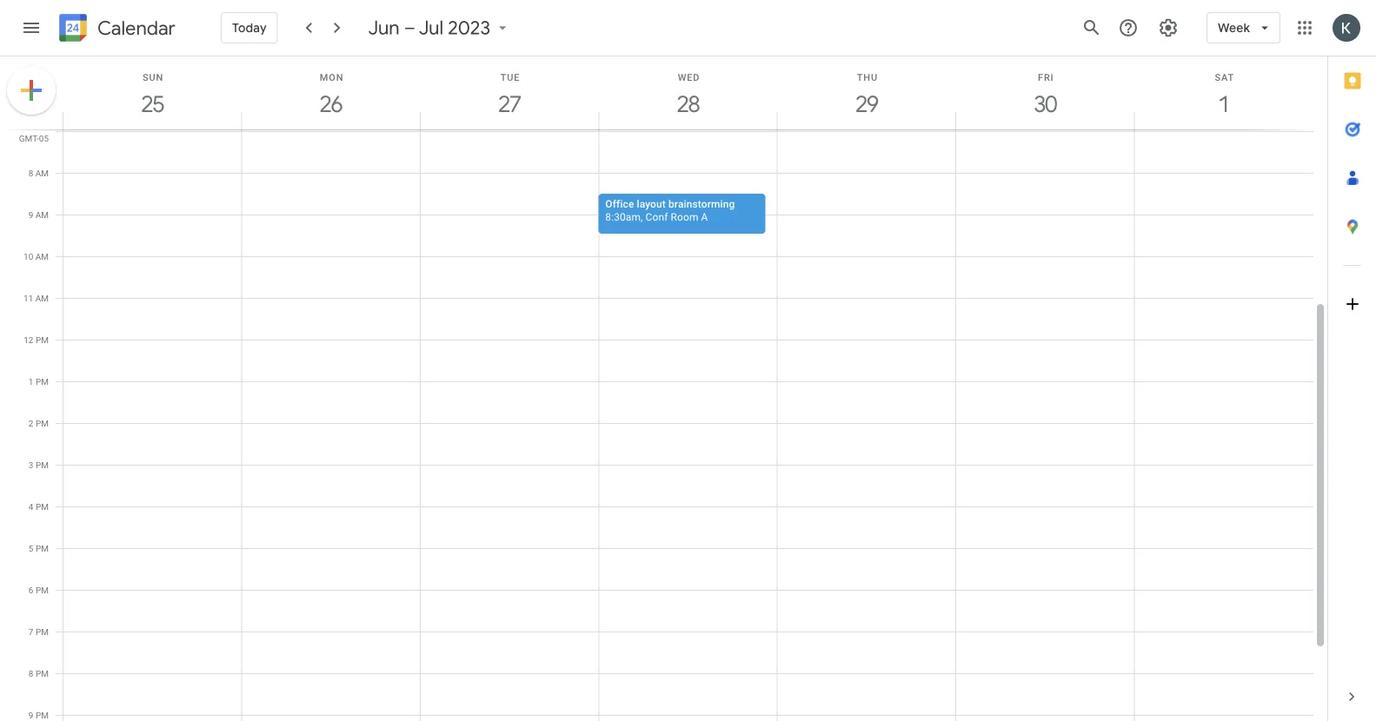 Task type: locate. For each thing, give the bounding box(es) containing it.
25
[[140, 90, 163, 118]]

9 pm from the top
[[36, 669, 49, 679]]

6 pm
[[29, 585, 49, 595]]

1 horizontal spatial 1
[[1217, 90, 1229, 118]]

8 up the 9 pm
[[29, 669, 33, 679]]

sat
[[1215, 72, 1234, 83]]

office
[[605, 198, 634, 210]]

28
[[676, 90, 699, 118]]

support image
[[1118, 17, 1139, 38]]

tab list
[[1328, 57, 1376, 673]]

jun
[[368, 16, 400, 40]]

26 link
[[311, 84, 351, 124]]

pm down 6 pm
[[36, 627, 49, 637]]

5 pm from the top
[[36, 502, 49, 512]]

pm for 8 pm
[[36, 669, 49, 679]]

am down 05
[[35, 168, 49, 178]]

4 am from the top
[[35, 251, 49, 262]]

7 pm from the top
[[36, 585, 49, 595]]

2 pm from the top
[[36, 376, 49, 387]]

0 vertical spatial 9
[[28, 210, 33, 220]]

tue
[[501, 72, 520, 83]]

1 pm from the top
[[36, 335, 49, 345]]

7 down 6
[[29, 627, 33, 637]]

1 up 2
[[29, 376, 33, 387]]

pm right 6
[[36, 585, 49, 595]]

pm for 2 pm
[[36, 418, 49, 429]]

4 pm from the top
[[36, 460, 49, 470]]

27 link
[[490, 84, 530, 124]]

3 pm
[[29, 460, 49, 470]]

sun
[[143, 72, 164, 83]]

7 pm
[[29, 627, 49, 637]]

30
[[1033, 90, 1056, 118]]

9 for 9 pm
[[29, 710, 33, 721]]

mon 26
[[319, 72, 344, 118]]

fri 30
[[1033, 72, 1056, 118]]

6 pm from the top
[[36, 543, 49, 554]]

1 7 from the top
[[28, 126, 33, 136]]

room
[[671, 211, 699, 223]]

am for 11 am
[[35, 293, 49, 303]]

2 7 from the top
[[29, 627, 33, 637]]

calendar
[[97, 16, 175, 40]]

9
[[28, 210, 33, 220], [29, 710, 33, 721]]

9 pm
[[29, 710, 49, 721]]

6
[[29, 585, 33, 595]]

thu 29
[[855, 72, 878, 118]]

grid
[[0, 57, 1327, 722]]

1
[[1217, 90, 1229, 118], [29, 376, 33, 387]]

29 column header
[[777, 57, 956, 130]]

pm for 3 pm
[[36, 460, 49, 470]]

pm right 4
[[36, 502, 49, 512]]

pm down '7 pm' at the left bottom of page
[[36, 669, 49, 679]]

am
[[35, 126, 49, 136], [35, 168, 49, 178], [35, 210, 49, 220], [35, 251, 49, 262], [35, 293, 49, 303]]

1 9 from the top
[[28, 210, 33, 220]]

3 am from the top
[[35, 210, 49, 220]]

5
[[29, 543, 33, 554]]

0 vertical spatial 1
[[1217, 90, 1229, 118]]

25 column header
[[63, 57, 242, 130]]

1 8 from the top
[[28, 168, 33, 178]]

7 left 05
[[28, 126, 33, 136]]

2023
[[448, 16, 491, 40]]

1 down 'sat'
[[1217, 90, 1229, 118]]

1 vertical spatial 1
[[29, 376, 33, 387]]

29
[[855, 90, 877, 118]]

calendar heading
[[94, 16, 175, 40]]

pm right 5
[[36, 543, 49, 554]]

1 am from the top
[[35, 126, 49, 136]]

5 am from the top
[[35, 293, 49, 303]]

am for 9 am
[[35, 210, 49, 220]]

pm right 12 at the left of page
[[36, 335, 49, 345]]

pm right '3'
[[36, 460, 49, 470]]

0 vertical spatial 8
[[28, 168, 33, 178]]

12
[[24, 335, 33, 345]]

3 pm from the top
[[36, 418, 49, 429]]

1 vertical spatial 7
[[29, 627, 33, 637]]

2 9 from the top
[[29, 710, 33, 721]]

am for 8 am
[[35, 168, 49, 178]]

layout
[[637, 198, 666, 210]]

am up 8 am
[[35, 126, 49, 136]]

am for 7 am
[[35, 126, 49, 136]]

2 8 from the top
[[29, 669, 33, 679]]

8 for 8 pm
[[29, 669, 33, 679]]

7
[[28, 126, 33, 136], [29, 627, 33, 637]]

8 pm from the top
[[36, 627, 49, 637]]

pm for 4 pm
[[36, 502, 49, 512]]

pm down 8 pm
[[36, 710, 49, 721]]

8 for 8 am
[[28, 168, 33, 178]]

8 pm
[[29, 669, 49, 679]]

pm up 2 pm
[[36, 376, 49, 387]]

29 link
[[847, 84, 887, 124]]

5 pm
[[29, 543, 49, 554]]

conf
[[646, 211, 668, 223]]

am down 8 am
[[35, 210, 49, 220]]

9 up the 10
[[28, 210, 33, 220]]

1 vertical spatial 9
[[29, 710, 33, 721]]

2 am from the top
[[35, 168, 49, 178]]

0 horizontal spatial 1
[[29, 376, 33, 387]]

1 pm
[[29, 376, 49, 387]]

8 down the gmt-
[[28, 168, 33, 178]]

–
[[404, 16, 416, 40]]

0 vertical spatial 7
[[28, 126, 33, 136]]

12 pm
[[24, 335, 49, 345]]

wed 28
[[676, 72, 700, 118]]

10 pm from the top
[[36, 710, 49, 721]]

05
[[39, 133, 49, 143]]

7 for 7 am
[[28, 126, 33, 136]]

26
[[319, 90, 342, 118]]

am right 11
[[35, 293, 49, 303]]

8
[[28, 168, 33, 178], [29, 669, 33, 679]]

,
[[641, 211, 643, 223]]

brainstorming
[[668, 198, 735, 210]]

pm
[[36, 335, 49, 345], [36, 376, 49, 387], [36, 418, 49, 429], [36, 460, 49, 470], [36, 502, 49, 512], [36, 543, 49, 554], [36, 585, 49, 595], [36, 627, 49, 637], [36, 669, 49, 679], [36, 710, 49, 721]]

pm right 2
[[36, 418, 49, 429]]

1 vertical spatial 8
[[29, 669, 33, 679]]

a
[[701, 211, 708, 223]]

8:30am
[[605, 211, 641, 223]]

26 column header
[[241, 57, 421, 130]]

9 down 8 pm
[[29, 710, 33, 721]]

am right the 10
[[35, 251, 49, 262]]

sun 25
[[140, 72, 164, 118]]



Task type: vqa. For each thing, say whether or not it's contained in the screenshot.
Date
no



Task type: describe. For each thing, give the bounding box(es) containing it.
28 link
[[669, 84, 709, 124]]

28 column header
[[598, 57, 778, 130]]

8 am
[[28, 168, 49, 178]]

main drawer image
[[21, 17, 42, 38]]

pm for 1 pm
[[36, 376, 49, 387]]

pm for 5 pm
[[36, 543, 49, 554]]

27
[[497, 90, 520, 118]]

wed
[[678, 72, 700, 83]]

1 link
[[1204, 84, 1244, 124]]

11 am
[[24, 293, 49, 303]]

thu
[[857, 72, 878, 83]]

25 link
[[133, 84, 173, 124]]

week button
[[1207, 7, 1281, 49]]

sat 1
[[1215, 72, 1234, 118]]

gmt-05
[[19, 133, 49, 143]]

fri
[[1038, 72, 1054, 83]]

7 am
[[28, 126, 49, 136]]

10 am
[[24, 251, 49, 262]]

today
[[232, 20, 267, 35]]

30 link
[[1026, 84, 1066, 124]]

1 column header
[[1134, 57, 1314, 130]]

3
[[29, 460, 33, 470]]

2
[[29, 418, 33, 429]]

2 pm
[[29, 418, 49, 429]]

am for 10 am
[[35, 251, 49, 262]]

10
[[24, 251, 33, 262]]

mon
[[320, 72, 344, 83]]

office layout brainstorming 8:30am , conf room a
[[605, 198, 735, 223]]

30 column header
[[956, 57, 1135, 130]]

pm for 7 pm
[[36, 627, 49, 637]]

11
[[24, 293, 33, 303]]

jul
[[419, 16, 444, 40]]

today button
[[221, 7, 278, 49]]

jun – jul 2023
[[368, 16, 491, 40]]

grid containing 25
[[0, 57, 1327, 722]]

calendar element
[[56, 10, 175, 49]]

jun – jul 2023 button
[[361, 16, 518, 40]]

pm for 6 pm
[[36, 585, 49, 595]]

4 pm
[[29, 502, 49, 512]]

4
[[29, 502, 33, 512]]

9 am
[[28, 210, 49, 220]]

tue 27
[[497, 72, 520, 118]]

settings menu image
[[1158, 17, 1179, 38]]

pm for 9 pm
[[36, 710, 49, 721]]

week
[[1218, 20, 1250, 35]]

1 inside sat 1
[[1217, 90, 1229, 118]]

27 column header
[[420, 57, 599, 130]]

gmt-
[[19, 133, 39, 143]]

pm for 12 pm
[[36, 335, 49, 345]]

9 for 9 am
[[28, 210, 33, 220]]

7 for 7 pm
[[29, 627, 33, 637]]



